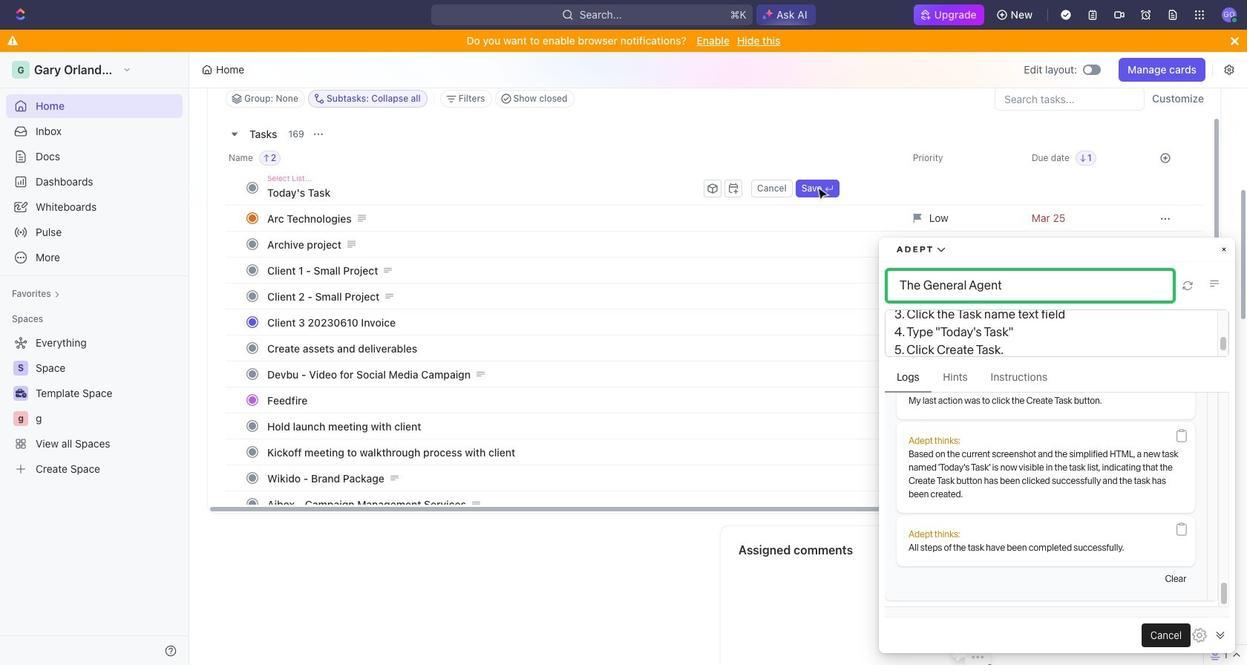 Task type: vqa. For each thing, say whether or not it's contained in the screenshot.
sidebar navigation
yes



Task type: describe. For each thing, give the bounding box(es) containing it.
tree inside sidebar navigation
[[6, 331, 183, 481]]

gary orlando's workspace, , element
[[12, 61, 30, 79]]

Search tasks... text field
[[996, 88, 1144, 110]]

business time image
[[15, 389, 26, 398]]

Task name or type '/' for commands text field
[[267, 180, 701, 204]]

sidebar navigation
[[0, 52, 192, 665]]



Task type: locate. For each thing, give the bounding box(es) containing it.
tree
[[6, 331, 183, 481]]

g, , element
[[13, 411, 28, 426]]

space, , element
[[13, 361, 28, 376]]



